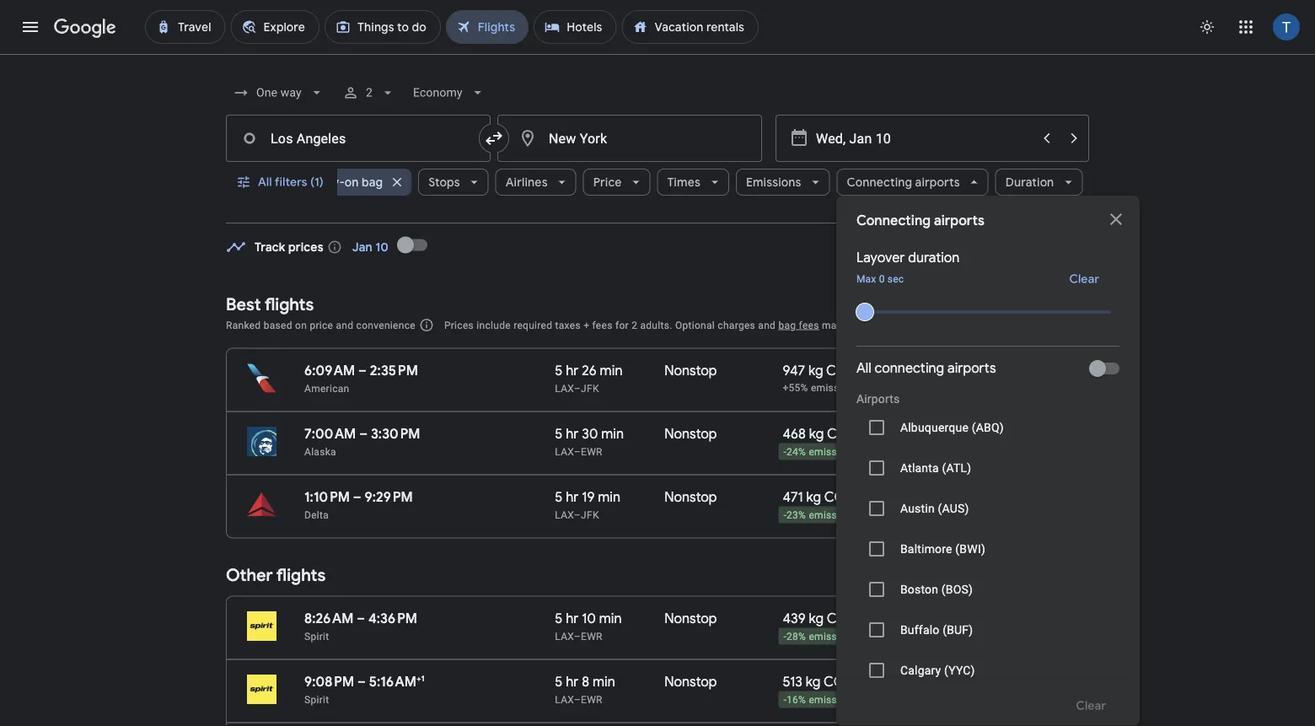Task type: locate. For each thing, give the bounding box(es) containing it.
atlanta (atl)
[[901, 461, 972, 475]]

– down total duration 5 hr 19 min. "element"
[[574, 509, 581, 521]]

kg inside 947 kg co +55% emissions
[[809, 362, 824, 379]]

3 ewr from the top
[[581, 694, 603, 706]]

total duration 5 hr 8 min. element
[[555, 673, 665, 693]]

nonstop flight. element
[[665, 362, 717, 382], [665, 425, 717, 445], [665, 488, 717, 508], [665, 610, 717, 630], [665, 673, 717, 693]]

jan
[[352, 240, 373, 255]]

lax inside 5 hr 19 min lax – jfk
[[555, 509, 574, 521]]

assistance
[[928, 319, 979, 331]]

1 horizontal spatial 1
[[421, 673, 425, 684]]

2 hr from the top
[[566, 425, 579, 442]]

ewr for 30
[[581, 446, 603, 458]]

on inside main content
[[295, 319, 307, 331]]

0 vertical spatial 1
[[301, 175, 306, 190]]

24%
[[787, 446, 807, 458]]

16%
[[787, 694, 807, 706]]

2 vertical spatial 2
[[845, 678, 851, 693]]

1 vertical spatial 10
[[582, 610, 596, 627]]

hr left 19
[[566, 488, 579, 506]]

0 vertical spatial all
[[258, 175, 272, 190]]

airports down assistance
[[948, 360, 997, 377]]

– left 3:30 pm
[[359, 425, 368, 442]]

1 spirit from the top
[[304, 631, 329, 642]]

2 nonstop flight. element from the top
[[665, 425, 717, 445]]

$238 up (abq)
[[991, 369, 1021, 387]]

kg for 513
[[806, 673, 821, 690]]

hr
[[566, 362, 579, 379], [566, 425, 579, 442], [566, 488, 579, 506], [566, 610, 579, 627], [566, 673, 579, 690]]

jfk for 19
[[581, 509, 599, 521]]

lax down total duration 5 hr 10 min. element
[[555, 631, 574, 642]]

9:08 pm
[[304, 673, 354, 690]]

5 inside 5 hr 10 min lax – ewr
[[555, 610, 563, 627]]

close dialog image
[[1107, 209, 1127, 229]]

– inside 5 hr 26 min lax – jfk
[[574, 383, 581, 394]]

leaves los angeles international airport at 6:09 am on wednesday, january 10 and arrives at john f. kennedy international airport at 2:35 pm on wednesday, january 10. element
[[304, 362, 418, 379]]

jfk down 19
[[581, 509, 599, 521]]

1 carry-on bag button
[[291, 162, 411, 202]]

1 horizontal spatial all
[[857, 360, 872, 377]]

hr inside 5 hr 8 min lax – ewr
[[566, 673, 579, 690]]

1 right 5:16 am on the bottom of the page
[[421, 673, 425, 684]]

leaves los angeles international airport at 1:10 pm on wednesday, january 10 and arrives at john f. kennedy international airport at 9:29 pm on wednesday, january 10. element
[[304, 488, 413, 506]]

947 kg co +55% emissions
[[783, 362, 860, 394]]

- down 439
[[784, 631, 787, 643]]

bag right carry-
[[361, 175, 383, 190]]

all filters (1) button
[[226, 162, 337, 202]]

2 horizontal spatial 2
[[845, 678, 851, 693]]

other flights
[[226, 565, 326, 586]]

emissions inside 468 kg co -24% emissions
[[809, 446, 858, 458]]

co up -23% emissions
[[825, 488, 846, 506]]

5 nonstop from the top
[[665, 673, 717, 690]]

+ right taxes
[[584, 319, 590, 331]]

– right 1:10 pm text field
[[353, 488, 362, 506]]

7:00 am
[[304, 425, 356, 442]]

co inside 468 kg co -24% emissions
[[827, 425, 848, 442]]

0 vertical spatial connecting airports
[[847, 175, 960, 190]]

co right 468
[[827, 425, 848, 442]]

kg for 471
[[807, 488, 822, 506]]

ewr down total duration 5 hr 10 min. element
[[581, 631, 603, 642]]

times
[[667, 175, 700, 190]]

– inside "5 hr 30 min lax – ewr"
[[574, 446, 581, 458]]

airports down departure text box
[[915, 175, 960, 190]]

spirit down 9:08 pm
[[304, 694, 329, 706]]

boston (bos)
[[901, 582, 974, 596]]

main menu image
[[20, 17, 40, 37]]

0 vertical spatial 2
[[366, 86, 373, 100]]

min right 26 at the left of page
[[600, 362, 623, 379]]

1 lax from the top
[[555, 383, 574, 394]]

3 5 from the top
[[555, 488, 563, 506]]

min for 5 hr 10 min
[[599, 610, 622, 627]]

0 vertical spatial +
[[584, 319, 590, 331]]

1 horizontal spatial +
[[584, 319, 590, 331]]

0 horizontal spatial 10
[[376, 240, 389, 255]]

lax inside 5 hr 10 min lax – ewr
[[555, 631, 574, 642]]

0 horizontal spatial 2
[[366, 86, 373, 100]]

kg inside 468 kg co -24% emissions
[[810, 425, 824, 442]]

10 right jan
[[376, 240, 389, 255]]

all inside all filters (1) button
[[258, 175, 272, 190]]

include
[[477, 319, 511, 331]]

and right charges
[[759, 319, 776, 331]]

calgary
[[901, 663, 942, 677]]

0 horizontal spatial all
[[258, 175, 272, 190]]

– down total duration 5 hr 10 min. element
[[574, 631, 581, 642]]

jfk inside 5 hr 26 min lax – jfk
[[581, 383, 599, 394]]

buffalo
[[901, 623, 940, 637]]

Arrival time: 9:29 PM. text field
[[365, 488, 413, 506]]

– inside 5 hr 8 min lax – ewr
[[574, 694, 581, 706]]

0 vertical spatial connecting
[[847, 175, 912, 190]]

– inside 8:26 am – 4:36 pm spirit
[[357, 610, 365, 627]]

1 vertical spatial 1
[[421, 673, 425, 684]]

on for carry-
[[344, 175, 359, 190]]

min inside 5 hr 19 min lax – jfk
[[598, 488, 621, 506]]

lax inside "5 hr 30 min lax – ewr"
[[555, 446, 574, 458]]

lax inside 5 hr 8 min lax – ewr
[[555, 694, 574, 706]]

2 nonstop from the top
[[665, 425, 717, 442]]

austin (aus)
[[901, 501, 970, 515]]

date grid
[[892, 245, 944, 260]]

min inside 5 hr 8 min lax – ewr
[[593, 673, 616, 690]]

$238 for 468
[[991, 433, 1021, 450]]

co for 471 kg co
[[825, 488, 846, 506]]

5 up 5 hr 8 min lax – ewr on the bottom of the page
[[555, 610, 563, 627]]

lax down total duration 5 hr 8 min. element
[[555, 694, 574, 706]]

jfk for 26
[[581, 383, 599, 394]]

1 vertical spatial connecting airports
[[857, 212, 985, 229]]

nonstop for 5 hr 26 min
[[665, 362, 717, 379]]

3 hr from the top
[[566, 488, 579, 506]]

kg right 947
[[809, 362, 824, 379]]

468
[[783, 425, 806, 442]]

bag left "may"
[[779, 319, 797, 331]]

min right 19
[[598, 488, 621, 506]]

lax inside 5 hr 26 min lax – jfk
[[555, 383, 574, 394]]

3 lax from the top
[[555, 509, 574, 521]]

optional
[[676, 319, 715, 331]]

Departure time: 7:00 AM. text field
[[304, 425, 356, 442]]

1 horizontal spatial bag
[[779, 319, 797, 331]]

min inside "5 hr 30 min lax – ewr"
[[602, 425, 624, 442]]

– left arrival time: 4:36 pm. text box
[[357, 610, 365, 627]]

2 inside 513 kg co 2 -16% emissions
[[845, 678, 851, 693]]

connecting airports down departure text box
[[847, 175, 960, 190]]

0 vertical spatial $238
[[991, 369, 1021, 387]]

- inside 468 kg co -24% emissions
[[784, 446, 787, 458]]

lax down 'total duration 5 hr 30 min.' element on the bottom of the page
[[555, 446, 574, 458]]

fees left for
[[593, 319, 613, 331]]

hr left 26 at the left of page
[[566, 362, 579, 379]]

1 nonstop flight. element from the top
[[665, 362, 717, 382]]

513
[[783, 673, 803, 690]]

1 horizontal spatial on
[[344, 175, 359, 190]]

co right 513
[[824, 673, 845, 690]]

- down 471
[[784, 510, 787, 521]]

9:29 pm
[[365, 488, 413, 506]]

jfk down 26 at the left of page
[[581, 383, 599, 394]]

– inside the 7:00 am – 3:30 pm alaska
[[359, 425, 368, 442]]

1 vertical spatial on
[[295, 319, 307, 331]]

connecting up date grid button at the top of page
[[857, 212, 931, 229]]

1 vertical spatial jfk
[[581, 509, 599, 521]]

1 horizontal spatial 10
[[582, 610, 596, 627]]

co inside 513 kg co 2 -16% emissions
[[824, 673, 845, 690]]

– inside 5 hr 19 min lax – jfk
[[574, 509, 581, 521]]

0 horizontal spatial and
[[336, 319, 354, 331]]

based
[[264, 319, 292, 331]]

connecting airports up date grid on the right top
[[857, 212, 985, 229]]

min inside 5 hr 10 min lax – ewr
[[599, 610, 622, 627]]

co up -28% emissions
[[827, 610, 848, 627]]

date grid button
[[848, 237, 957, 267]]

1 horizontal spatial 2
[[632, 319, 638, 331]]

albuquerque
[[901, 420, 969, 434]]

1:10 pm
[[304, 488, 350, 506]]

spirit down 8:26 am
[[304, 631, 329, 642]]

0 vertical spatial 10
[[376, 240, 389, 255]]

0 vertical spatial jfk
[[581, 383, 599, 394]]

-
[[784, 446, 787, 458], [784, 510, 787, 521], [784, 631, 787, 643], [784, 694, 787, 706]]

2 jfk from the top
[[581, 509, 599, 521]]

fees left "may"
[[799, 319, 820, 331]]

9:08 pm – 5:16 am + 1
[[304, 673, 425, 690]]

prices include required taxes + fees for 2 adults. optional charges and bag fees may apply. passenger assistance
[[444, 319, 979, 331]]

hr for 8
[[566, 673, 579, 690]]

main content
[[226, 225, 1090, 726]]

jfk inside 5 hr 19 min lax – jfk
[[581, 509, 599, 521]]

1 horizontal spatial and
[[759, 319, 776, 331]]

emissions down 471 kg co
[[809, 510, 858, 521]]

0 horizontal spatial +
[[417, 673, 421, 684]]

kg right 468
[[810, 425, 824, 442]]

kg inside 513 kg co 2 -16% emissions
[[806, 673, 821, 690]]

– down 'total duration 5 hr 30 min.' element on the bottom of the page
[[574, 446, 581, 458]]

airports up the grid
[[934, 212, 985, 229]]

learn more about ranking image
[[419, 318, 434, 333]]

leaves los angeles international airport at 9:08 pm on wednesday, january 10 and arrives at newark liberty international airport at 5:16 am on thursday, january 11. element
[[304, 673, 425, 690]]

stops
[[428, 175, 460, 190]]

passenger
[[876, 319, 925, 331]]

flights
[[265, 294, 314, 315], [277, 565, 326, 586]]

1 $238 from the top
[[991, 369, 1021, 387]]

and
[[336, 319, 354, 331], [759, 319, 776, 331]]

min for 5 hr 19 min
[[598, 488, 621, 506]]

atlanta
[[901, 461, 940, 475]]

all left filters
[[258, 175, 272, 190]]

leaves los angeles international airport at 7:00 am on wednesday, january 10 and arrives at newark liberty international airport at 3:30 pm on wednesday, january 10. element
[[304, 425, 420, 442]]

1 vertical spatial connecting
[[857, 212, 931, 229]]

hr inside 5 hr 10 min lax – ewr
[[566, 610, 579, 627]]

5 inside 5 hr 8 min lax – ewr
[[555, 673, 563, 690]]

0 vertical spatial flights
[[265, 294, 314, 315]]

hr up 5 hr 8 min lax – ewr on the bottom of the page
[[566, 610, 579, 627]]

$238
[[991, 369, 1021, 387], [991, 433, 1021, 450]]

lax down "total duration 5 hr 26 min." 'element'
[[555, 383, 574, 394]]

30
[[582, 425, 598, 442]]

5 for 5 hr 8 min
[[555, 673, 563, 690]]

nonstop for 5 hr 19 min
[[665, 488, 717, 506]]

Departure time: 9:08 PM. text field
[[304, 673, 354, 690]]

4 hr from the top
[[566, 610, 579, 627]]

5 inside 5 hr 19 min lax – jfk
[[555, 488, 563, 506]]

None field
[[226, 78, 332, 108], [406, 78, 493, 108], [226, 78, 332, 108], [406, 78, 493, 108]]

– left the arrival time: 2:35 pm. text box
[[359, 362, 367, 379]]

4 nonstop flight. element from the top
[[665, 610, 717, 630]]

Departure time: 6:09 AM. text field
[[304, 362, 355, 379]]

5:16 am
[[369, 673, 417, 690]]

0 horizontal spatial 1
[[301, 175, 306, 190]]

6:09 am – 2:35 pm american
[[304, 362, 418, 394]]

468 kg co -24% emissions
[[783, 425, 858, 458]]

bag fees button
[[779, 319, 820, 331]]

1 vertical spatial flights
[[277, 565, 326, 586]]

total duration 5 hr 10 min. element
[[555, 610, 665, 630]]

1 vertical spatial all
[[857, 360, 872, 377]]

by:
[[1046, 317, 1063, 332]]

$238 down 238 us dollars text field
[[991, 433, 1021, 450]]

2 vertical spatial ewr
[[581, 694, 603, 706]]

jfk
[[581, 383, 599, 394], [581, 509, 599, 521]]

5 left 19
[[555, 488, 563, 506]]

and right price
[[336, 319, 354, 331]]

3 nonstop from the top
[[665, 488, 717, 506]]

layover duration
[[857, 249, 960, 267]]

kg up -23% emissions
[[807, 488, 822, 506]]

5 hr from the top
[[566, 673, 579, 690]]

5 left 8
[[555, 673, 563, 690]]

flights up 8:26 am
[[277, 565, 326, 586]]

loading results progress bar
[[0, 54, 1316, 57]]

–
[[359, 362, 367, 379], [574, 383, 581, 394], [359, 425, 368, 442], [574, 446, 581, 458], [353, 488, 362, 506], [574, 509, 581, 521], [357, 610, 365, 627], [574, 631, 581, 642], [358, 673, 366, 690], [574, 694, 581, 706]]

10 inside 5 hr 10 min lax – ewr
[[582, 610, 596, 627]]

hr left 30
[[566, 425, 579, 442]]

2 vertical spatial airports
[[948, 360, 997, 377]]

1 left (1)
[[301, 175, 306, 190]]

+ down 4:36 pm
[[417, 673, 421, 684]]

0
[[879, 273, 885, 285]]

None text field
[[226, 115, 491, 162], [498, 115, 763, 162], [226, 115, 491, 162], [498, 115, 763, 162]]

connecting down departure text box
[[847, 175, 912, 190]]

5 hr 26 min lax – jfk
[[555, 362, 623, 394]]

co for 513 kg co 2 -16% emissions
[[824, 673, 845, 690]]

5 hr 30 min lax – ewr
[[555, 425, 624, 458]]

(bos)
[[942, 582, 974, 596]]

5 for 5 hr 26 min
[[555, 362, 563, 379]]

co for 468 kg co -24% emissions
[[827, 425, 848, 442]]

hr inside "5 hr 30 min lax – ewr"
[[566, 425, 579, 442]]

1 nonstop from the top
[[665, 362, 717, 379]]

hr inside 5 hr 26 min lax – jfk
[[566, 362, 579, 379]]

emissions right +55% in the right of the page
[[811, 382, 860, 394]]

5 lax from the top
[[555, 694, 574, 706]]

0 vertical spatial ewr
[[581, 446, 603, 458]]

all
[[258, 175, 272, 190], [857, 360, 872, 377]]

0 horizontal spatial bag
[[361, 175, 383, 190]]

2
[[366, 86, 373, 100], [632, 319, 638, 331], [845, 678, 851, 693]]

3 nonstop flight. element from the top
[[665, 488, 717, 508]]

co right 947
[[827, 362, 848, 379]]

emissions right 16% at the bottom right of page
[[809, 694, 858, 706]]

price button
[[583, 162, 650, 202]]

on left price
[[295, 319, 307, 331]]

5 left 26 at the left of page
[[555, 362, 563, 379]]

flights up based
[[265, 294, 314, 315]]

1 vertical spatial +
[[417, 673, 421, 684]]

2 ewr from the top
[[581, 631, 603, 642]]

on right (1)
[[344, 175, 359, 190]]

None search field
[[226, 73, 1140, 726]]

bag
[[361, 175, 383, 190], [779, 319, 797, 331]]

airports inside popup button
[[915, 175, 960, 190]]

ewr inside "5 hr 30 min lax – ewr"
[[581, 446, 603, 458]]

- down 513
[[784, 694, 787, 706]]

track prices
[[255, 240, 324, 255]]

2 inside 2 popup button
[[366, 86, 373, 100]]

emissions right the 24%
[[809, 446, 858, 458]]

1 fees from the left
[[593, 319, 613, 331]]

all for all connecting airports
[[857, 360, 872, 377]]

airlines button
[[495, 162, 576, 202]]

ewr down 30
[[581, 446, 603, 458]]

1 jfk from the top
[[581, 383, 599, 394]]

10 up 8
[[582, 610, 596, 627]]

min right 30
[[602, 425, 624, 442]]

min right 8
[[593, 673, 616, 690]]

5 nonstop flight. element from the top
[[665, 673, 717, 693]]

hr inside 5 hr 19 min lax – jfk
[[566, 488, 579, 506]]

nonstop flight. element for 5 hr 8 min
[[665, 673, 717, 693]]

connecting airports
[[847, 175, 960, 190], [857, 212, 985, 229]]

1 hr from the top
[[566, 362, 579, 379]]

0 vertical spatial bag
[[361, 175, 383, 190]]

nonstop
[[665, 362, 717, 379], [665, 425, 717, 442], [665, 488, 717, 506], [665, 610, 717, 627], [665, 673, 717, 690]]

-23% emissions
[[784, 510, 858, 521]]

other
[[226, 565, 273, 586]]

min for 5 hr 30 min
[[602, 425, 624, 442]]

- inside 513 kg co 2 -16% emissions
[[784, 694, 787, 706]]

0 vertical spatial airports
[[915, 175, 960, 190]]

1 vertical spatial ewr
[[581, 631, 603, 642]]

1 ewr from the top
[[581, 446, 603, 458]]

(abq)
[[972, 420, 1004, 434]]

for
[[616, 319, 629, 331]]

0 horizontal spatial fees
[[593, 319, 613, 331]]

ewr down 8
[[581, 694, 603, 706]]

1 5 from the top
[[555, 362, 563, 379]]

lax down total duration 5 hr 19 min. "element"
[[555, 509, 574, 521]]

– down "total duration 5 hr 26 min." 'element'
[[574, 383, 581, 394]]

4 5 from the top
[[555, 610, 563, 627]]

nonstop flight. element for 5 hr 26 min
[[665, 362, 717, 382]]

2 $238 from the top
[[991, 433, 1021, 450]]

kg for 947
[[809, 362, 824, 379]]

nonstop flight. element for 5 hr 10 min
[[665, 610, 717, 630]]

kg up -28% emissions
[[809, 610, 824, 627]]

5 left 30
[[555, 425, 563, 442]]

1 vertical spatial spirit
[[304, 694, 329, 706]]

1 - from the top
[[784, 446, 787, 458]]

4 nonstop from the top
[[665, 610, 717, 627]]

ewr
[[581, 446, 603, 458], [581, 631, 603, 642], [581, 694, 603, 706]]

1 vertical spatial $238
[[991, 433, 1021, 450]]

5 inside "5 hr 30 min lax – ewr"
[[555, 425, 563, 442]]

min inside 5 hr 26 min lax – jfk
[[600, 362, 623, 379]]

nonstop for 5 hr 8 min
[[665, 673, 717, 690]]

all up airports
[[857, 360, 872, 377]]

ewr inside 5 hr 8 min lax – ewr
[[581, 694, 603, 706]]

2 5 from the top
[[555, 425, 563, 442]]

hr left 8
[[566, 673, 579, 690]]

– down total duration 5 hr 8 min. element
[[574, 694, 581, 706]]

1 horizontal spatial fees
[[799, 319, 820, 331]]

co for 439 kg co
[[827, 610, 848, 627]]

ewr for 10
[[581, 631, 603, 642]]

- down 468
[[784, 446, 787, 458]]

0 vertical spatial on
[[344, 175, 359, 190]]

0 horizontal spatial on
[[295, 319, 307, 331]]

5 inside 5 hr 26 min lax – jfk
[[555, 362, 563, 379]]

0 vertical spatial spirit
[[304, 631, 329, 642]]

min up total duration 5 hr 8 min. element
[[599, 610, 622, 627]]

total duration 5 hr 19 min. element
[[555, 488, 665, 508]]

5 5 from the top
[[555, 673, 563, 690]]

2 lax from the top
[[555, 446, 574, 458]]

4 lax from the top
[[555, 631, 574, 642]]

(yyc)
[[945, 663, 976, 677]]

co
[[827, 362, 848, 379], [827, 425, 848, 442], [825, 488, 846, 506], [827, 610, 848, 627], [824, 673, 845, 690]]

1 inside 9:08 pm – 5:16 am + 1
[[421, 673, 425, 684]]

co inside 947 kg co +55% emissions
[[827, 362, 848, 379]]

1
[[301, 175, 306, 190], [421, 673, 425, 684]]

ewr inside 5 hr 10 min lax – ewr
[[581, 631, 603, 642]]

4 - from the top
[[784, 694, 787, 706]]

on inside 1 carry-on bag popup button
[[344, 175, 359, 190]]

kg
[[809, 362, 824, 379], [810, 425, 824, 442], [807, 488, 822, 506], [809, 610, 824, 627], [806, 673, 821, 690]]

all for all filters (1)
[[258, 175, 272, 190]]

kg right 513
[[806, 673, 821, 690]]



Task type: describe. For each thing, give the bounding box(es) containing it.
$238 for 947
[[991, 369, 1021, 387]]

kg for 468
[[810, 425, 824, 442]]

2 - from the top
[[784, 510, 787, 521]]

hr for 26
[[566, 362, 579, 379]]

nonstop for 5 hr 10 min
[[665, 610, 717, 627]]

lax for 5 hr 19 min
[[555, 509, 574, 521]]

ranked based on price and convenience
[[226, 319, 416, 331]]

5 for 5 hr 10 min
[[555, 610, 563, 627]]

lax for 5 hr 10 min
[[555, 631, 574, 642]]

sort
[[1019, 317, 1043, 332]]

1 vertical spatial airports
[[934, 212, 985, 229]]

sort by:
[[1019, 317, 1063, 332]]

2:35 pm
[[370, 362, 418, 379]]

hr for 10
[[566, 610, 579, 627]]

8
[[582, 673, 590, 690]]

price
[[310, 319, 333, 331]]

leaves los angeles international airport at 8:26 am on wednesday, january 10 and arrives at newark liberty international airport at 4:36 pm on wednesday, january 10. element
[[304, 610, 418, 627]]

+55%
[[783, 382, 809, 394]]

hr for 30
[[566, 425, 579, 442]]

Departure time: 1:10 PM. text field
[[304, 488, 350, 506]]

hr for 19
[[566, 488, 579, 506]]

1 and from the left
[[336, 319, 354, 331]]

clear button
[[1050, 266, 1120, 293]]

1 carry-on bag
[[301, 175, 383, 190]]

find the best price region
[[226, 225, 1090, 281]]

nonstop flight. element for 5 hr 19 min
[[665, 488, 717, 508]]

co for 947 kg co +55% emissions
[[827, 362, 848, 379]]

all filters (1)
[[258, 175, 324, 190]]

– inside 1:10 pm – 9:29 pm delta
[[353, 488, 362, 506]]

emissions button
[[736, 162, 830, 202]]

3:30 pm
[[371, 425, 420, 442]]

ranked
[[226, 319, 261, 331]]

26
[[582, 362, 597, 379]]

5 for 5 hr 30 min
[[555, 425, 563, 442]]

connecting inside popup button
[[847, 175, 912, 190]]

track
[[255, 240, 286, 255]]

2 fees from the left
[[799, 319, 820, 331]]

471 kg co
[[783, 488, 846, 506]]

albuquerque (abq)
[[901, 420, 1004, 434]]

1 vertical spatial 2
[[632, 319, 638, 331]]

baltimore
[[901, 542, 953, 556]]

238 US dollars text field
[[991, 369, 1021, 387]]

prices
[[288, 240, 324, 255]]

Arrival time: 5:16 AM on  Thursday, January 11. text field
[[369, 673, 425, 690]]

23%
[[787, 510, 807, 521]]

(1)
[[310, 175, 324, 190]]

calgary (yyc)
[[901, 663, 976, 677]]

emissions inside 513 kg co 2 -16% emissions
[[809, 694, 858, 706]]

+ inside 9:08 pm – 5:16 am + 1
[[417, 673, 421, 684]]

connecting airports inside connecting airports popup button
[[847, 175, 960, 190]]

sec
[[888, 273, 904, 285]]

– inside 5 hr 10 min lax – ewr
[[574, 631, 581, 642]]

connecting
[[875, 360, 945, 377]]

kg for 439
[[809, 610, 824, 627]]

513 kg co 2 -16% emissions
[[783, 673, 858, 706]]

lax for 5 hr 8 min
[[555, 694, 574, 706]]

times button
[[657, 162, 729, 202]]

convenience
[[356, 319, 416, 331]]

471
[[783, 488, 804, 506]]

5 hr 8 min lax – ewr
[[555, 673, 616, 706]]

flights for other flights
[[277, 565, 326, 586]]

none search field containing connecting airports
[[226, 73, 1140, 726]]

19
[[582, 488, 595, 506]]

– inside the 6:09 am – 2:35 pm american
[[359, 362, 367, 379]]

$213
[[993, 681, 1021, 698]]

clear
[[1070, 272, 1100, 287]]

prices
[[444, 319, 474, 331]]

emissions inside 947 kg co +55% emissions
[[811, 382, 860, 394]]

learn more about tracked prices image
[[327, 240, 342, 255]]

duration button
[[995, 162, 1083, 202]]

lax for 5 hr 30 min
[[555, 446, 574, 458]]

swap origin and destination. image
[[484, 128, 504, 148]]

american
[[304, 383, 350, 394]]

buffalo (buf)
[[901, 623, 974, 637]]

1:10 pm – 9:29 pm delta
[[304, 488, 413, 521]]

bag inside popup button
[[361, 175, 383, 190]]

10 inside the find the best price 'region'
[[376, 240, 389, 255]]

main content containing best flights
[[226, 225, 1090, 726]]

nonstop flight. element for 5 hr 30 min
[[665, 425, 717, 445]]

price
[[593, 175, 622, 190]]

2 spirit from the top
[[304, 694, 329, 706]]

max
[[857, 273, 877, 285]]

charges
[[718, 319, 756, 331]]

spirit inside 8:26 am – 4:36 pm spirit
[[304, 631, 329, 642]]

4:36 pm
[[369, 610, 418, 627]]

Departure time: 8:26 AM. text field
[[304, 610, 354, 627]]

taxes
[[555, 319, 581, 331]]

lax for 5 hr 26 min
[[555, 383, 574, 394]]

filters
[[275, 175, 308, 190]]

5 hr 19 min lax – jfk
[[555, 488, 621, 521]]

5 for 5 hr 19 min
[[555, 488, 563, 506]]

Arrival time: 2:35 PM. text field
[[370, 362, 418, 379]]

1 inside 1 carry-on bag popup button
[[301, 175, 306, 190]]

date
[[892, 245, 918, 260]]

8:26 am
[[304, 610, 354, 627]]

5 hr 10 min lax – ewr
[[555, 610, 622, 642]]

nonstop for 5 hr 30 min
[[665, 425, 717, 442]]

3 - from the top
[[784, 631, 787, 643]]

layover
[[857, 249, 905, 267]]

baltimore (bwi)
[[901, 542, 986, 556]]

passenger assistance button
[[876, 319, 979, 331]]

best flights
[[226, 294, 314, 315]]

Departure text field
[[816, 116, 1032, 161]]

(aus)
[[938, 501, 970, 515]]

(atl)
[[943, 461, 972, 475]]

(bwi)
[[956, 542, 986, 556]]

238 US dollars text field
[[991, 433, 1021, 450]]

boston
[[901, 582, 939, 596]]

only
[[1073, 663, 1100, 678]]

max 0 sec
[[857, 273, 904, 285]]

austin
[[901, 501, 935, 515]]

8:26 am – 4:36 pm spirit
[[304, 610, 418, 642]]

airports
[[857, 392, 900, 406]]

may
[[822, 319, 842, 331]]

– left 5:16 am on the bottom of the page
[[358, 673, 366, 690]]

min for 5 hr 26 min
[[600, 362, 623, 379]]

on for based
[[295, 319, 307, 331]]

all connecting airports
[[857, 360, 997, 377]]

best
[[226, 294, 261, 315]]

total duration 5 hr 26 min. element
[[555, 362, 665, 382]]

adults.
[[641, 319, 673, 331]]

Arrival time: 3:30 PM. text field
[[371, 425, 420, 442]]

connecting airports button
[[837, 162, 989, 202]]

Arrival time: 4:36 PM. text field
[[369, 610, 418, 627]]

947
[[783, 362, 806, 379]]

min for 5 hr 8 min
[[593, 673, 616, 690]]

6:09 am
[[304, 362, 355, 379]]

emissions
[[746, 175, 801, 190]]

change appearance image
[[1188, 7, 1228, 47]]

total duration 5 hr 30 min. element
[[555, 425, 665, 445]]

jan 10
[[352, 240, 389, 255]]

ewr for 8
[[581, 694, 603, 706]]

flights for best flights
[[265, 294, 314, 315]]

sort by: button
[[1012, 310, 1090, 340]]

439 kg co
[[783, 610, 848, 627]]

1 vertical spatial bag
[[779, 319, 797, 331]]

duration
[[909, 249, 960, 267]]

2 and from the left
[[759, 319, 776, 331]]

emissions down "439 kg co"
[[809, 631, 858, 643]]



Task type: vqa. For each thing, say whether or not it's contained in the screenshot.
DATA on the bottom of the page
no



